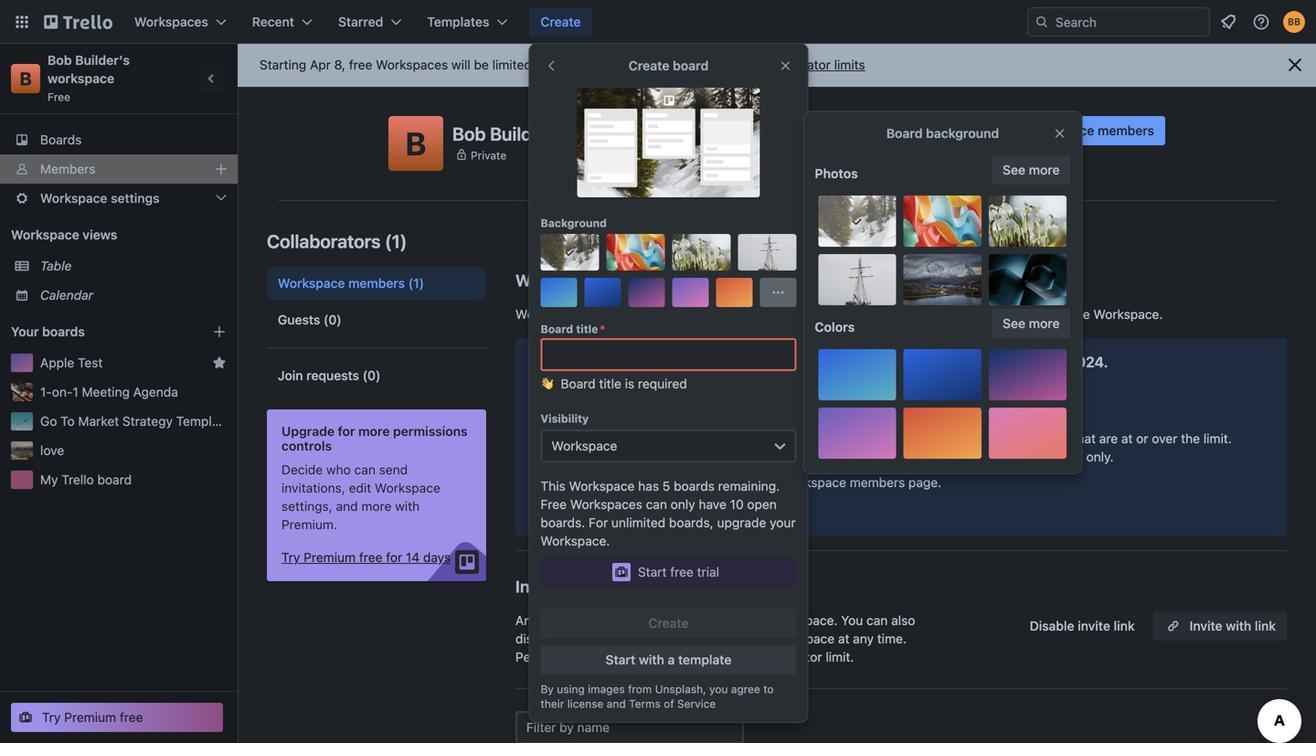 Task type: locate. For each thing, give the bounding box(es) containing it.
10 inside anyone with an invite link can join this free workspace. you can also disable and create a new invite link for this workspace at any time. pending invitations count toward the 10 collaborator limit.
[[735, 650, 748, 665]]

invite down the free workspaces will soon be limited to 10 members, guests, and pending invitations.
[[812, 431, 843, 446]]

limit.
[[1204, 431, 1233, 446], [826, 650, 855, 665]]

0 horizontal spatial this
[[541, 479, 566, 494]]

2 vertical spatial invite
[[1190, 619, 1223, 634]]

0 vertical spatial see more button
[[992, 155, 1071, 185]]

boards link
[[0, 125, 238, 155]]

2 vertical spatial you
[[710, 683, 728, 696]]

limited down under
[[745, 406, 785, 421]]

10
[[551, 57, 565, 72], [845, 353, 861, 371], [804, 406, 817, 421], [730, 497, 744, 512], [735, 650, 748, 665]]

Search field
[[1050, 8, 1210, 36]]

close popover image
[[1053, 126, 1068, 141]]

1 horizontal spatial workspace.
[[769, 613, 838, 628]]

start
[[638, 565, 667, 580], [606, 653, 636, 668]]

be down templates dropdown button on the top left of page
[[474, 57, 489, 72]]

this inside this workspace has 5 boards remaining. free workspaces can only have 10 open boards. for unlimited boards, upgrade your workspace.
[[541, 479, 566, 494]]

1 vertical spatial on
[[585, 449, 602, 465]]

join up template
[[693, 613, 714, 628]]

trello right my
[[62, 472, 94, 487]]

try inside the try premium free for 14 days button
[[282, 550, 300, 565]]

new inside anyone with an invite link can join this free workspace. you can also disable and create a new invite link for this workspace at any time. pending invitations count toward the 10 collaborator limit.
[[638, 631, 662, 647]]

invite for invite with link
[[1190, 619, 1223, 634]]

0 horizontal spatial invite
[[516, 577, 558, 597]]

be left able
[[749, 431, 764, 446]]

create up start with a template
[[649, 616, 689, 631]]

0 horizontal spatial over
[[903, 449, 929, 465]]

workspace. up 2024.
[[1094, 307, 1164, 322]]

start inside button
[[638, 565, 667, 580]]

april up may
[[606, 431, 633, 446]]

2 horizontal spatial is
[[950, 380, 960, 395]]

april up right
[[1016, 353, 1048, 371]]

this for this workspace is currently under the upcoming limit—no action is required right now.
[[567, 380, 592, 395]]

and up invitations
[[561, 631, 583, 647]]

invitations
[[567, 650, 628, 665]]

be up under
[[756, 353, 774, 371]]

to left 'collaborators.'
[[536, 57, 547, 72]]

0 horizontal spatial to
[[61, 414, 75, 429]]

free workspaces will soon be limited to 10 members, guests, and pending invitations.
[[567, 406, 1071, 421]]

settings
[[111, 191, 160, 206]]

board right 👋
[[561, 376, 596, 391]]

2 horizontal spatial join
[[724, 307, 745, 322]]

1 horizontal spatial at
[[1122, 431, 1133, 446]]

on
[[585, 431, 602, 446], [585, 449, 602, 465]]

try inside try premium free button
[[42, 710, 61, 725]]

bob right 'b' link
[[48, 53, 72, 68]]

limit. right or at the bottom of page
[[1204, 431, 1233, 446]]

1 vertical spatial a
[[668, 653, 675, 668]]

free inside anyone with an invite link can join this free workspace. you can also disable and create a new invite link for this workspace at any time. pending invitations count toward the 10 collaborator limit.
[[742, 613, 765, 628]]

and
[[699, 307, 721, 322], [919, 307, 941, 322], [930, 406, 952, 421], [336, 499, 358, 514], [561, 631, 583, 647], [607, 698, 626, 711]]

workspaces up currently
[[642, 353, 727, 371]]

workspace settings button
[[0, 184, 238, 213]]

10 up agree
[[735, 650, 748, 665]]

templates button
[[416, 7, 519, 37]]

board background
[[887, 126, 1000, 141]]

see more button down close popover icon
[[992, 155, 1071, 185]]

guests,
[[883, 406, 926, 421]]

trello for free
[[601, 353, 639, 371]]

template
[[679, 653, 732, 668]]

that up only.
[[1073, 431, 1096, 446]]

2024, up 20,
[[651, 431, 685, 446]]

title left *
[[576, 323, 598, 336]]

1 horizontal spatial are
[[1100, 431, 1119, 446]]

market
[[78, 414, 119, 429]]

board title *
[[541, 323, 606, 336]]

8, up 'now.' at the right bottom
[[1051, 353, 1065, 371]]

free inside button
[[671, 565, 694, 580]]

apr
[[310, 57, 331, 72]]

1 horizontal spatial trello
[[601, 353, 639, 371]]

start inside 'button'
[[606, 653, 636, 668]]

board left about
[[673, 58, 709, 73]]

collaborator
[[760, 57, 831, 72], [752, 650, 823, 665]]

start up images
[[606, 653, 636, 668]]

limit—no
[[856, 380, 907, 395]]

decide
[[282, 462, 323, 477]]

0 horizontal spatial at
[[839, 631, 850, 647]]

2 vertical spatial limited
[[745, 406, 785, 421]]

1 horizontal spatial join
[[693, 613, 714, 628]]

and down the edit
[[336, 499, 358, 514]]

to up "upcoming"
[[827, 353, 841, 371]]

boards inside your boards with 5 items element
[[42, 324, 85, 339]]

join requests (0) link
[[267, 359, 487, 392]]

1 horizontal spatial (0)
[[363, 368, 381, 383]]

new inside on april 8, 2024, you won't be able to invite new collaborators to free workspaces that are at or over the limit. on may 20, 2024, boards in free workspaces that are over the limit will become view only.
[[847, 431, 871, 446]]

primary element
[[0, 0, 1317, 44]]

with inside invite with link button
[[1227, 619, 1252, 634]]

terms of service link
[[629, 698, 716, 711]]

1 vertical spatial invite
[[516, 577, 558, 597]]

board left *
[[541, 323, 574, 336]]

free inside this workspace has 5 boards remaining. free workspaces can only have 10 open boards. for unlimited boards, upgrade your workspace.
[[541, 497, 567, 512]]

your
[[11, 324, 39, 339]]

terms
[[629, 698, 661, 711]]

workspaces down starred popup button
[[376, 57, 448, 72]]

can inside this workspace has 5 boards remaining. free workspaces can only have 10 open boards. for unlimited boards, upgrade your workspace.
[[646, 497, 668, 512]]

limit. inside anyone with an invite link can join this free workspace. you can also disable and create a new invite link for this workspace at any time. pending invitations count toward the 10 collaborator limit.
[[826, 650, 855, 665]]

can down has
[[646, 497, 668, 512]]

only
[[671, 497, 696, 512]]

premium
[[304, 550, 356, 565], [64, 710, 116, 725]]

this for this workspace has 5 boards remaining. free workspaces can only have 10 open boards. for unlimited boards, upgrade your workspace.
[[541, 479, 566, 494]]

start for start free trial
[[638, 565, 667, 580]]

0 horizontal spatial april
[[606, 431, 633, 446]]

this
[[717, 613, 738, 628], [744, 631, 766, 647]]

over up page.
[[903, 449, 929, 465]]

members up guests (0) link
[[349, 276, 405, 291]]

you down soon on the bottom right of the page
[[689, 431, 710, 446]]

disable invite link button
[[1019, 612, 1146, 641]]

1 vertical spatial create
[[587, 631, 624, 647]]

with inside anyone with an invite link can join this free workspace. you can also disable and create a new invite link for this workspace at any time. pending invitations count toward the 10 collaborator limit.
[[563, 613, 588, 628]]

2 see more from the top
[[1003, 316, 1060, 331]]

2 horizontal spatial workspace.
[[1094, 307, 1164, 322]]

and down images
[[607, 698, 626, 711]]

1 horizontal spatial (1)
[[409, 276, 424, 291]]

unlimited
[[612, 515, 666, 530]]

invite inside on april 8, 2024, you won't be able to invite new collaborators to free workspaces that are at or over the limit. on may 20, 2024, boards in free workspaces that are over the limit will become view only.
[[812, 431, 843, 446]]

0 horizontal spatial title
[[576, 323, 598, 336]]

limited left return to previous screen 'image'
[[493, 57, 532, 72]]

14
[[406, 550, 420, 565]]

create
[[541, 14, 581, 29], [629, 58, 670, 73], [649, 616, 689, 631]]

private
[[471, 149, 507, 162]]

1 vertical spatial collaborator
[[752, 650, 823, 665]]

will inside on april 8, 2024, you won't be able to invite new collaborators to free workspaces that are at or over the limit. on may 20, 2024, boards in free workspaces that are over the limit will become view only.
[[983, 449, 1002, 465]]

workspace inside "bob builder's workspace free"
[[48, 71, 114, 86]]

calendar link
[[40, 286, 227, 305]]

2 horizontal spatial 8,
[[1051, 353, 1065, 371]]

to left manage at the bottom of page
[[567, 475, 581, 490]]

free right 'b' link
[[48, 91, 70, 103]]

0 vertical spatial workspace.
[[1094, 307, 1164, 322]]

create button
[[530, 7, 592, 37], [541, 609, 797, 638]]

for right upgrade
[[338, 424, 355, 439]]

0 vertical spatial b
[[20, 68, 32, 89]]

unsplash,
[[655, 683, 707, 696]]

starred
[[338, 14, 383, 29]]

background element
[[541, 234, 797, 307]]

1 vertical spatial workspace.
[[541, 534, 610, 549]]

background
[[541, 217, 607, 230]]

8, right "apr"
[[334, 57, 346, 72]]

1 see more button from the top
[[992, 155, 1071, 185]]

at left any
[[839, 631, 850, 647]]

view left all
[[668, 307, 695, 322]]

by
[[541, 683, 554, 696]]

0 vertical spatial to
[[61, 414, 75, 429]]

that
[[1073, 431, 1096, 446], [855, 449, 878, 465]]

trello up 👋 board title is required
[[601, 353, 639, 371]]

you for 2024,
[[689, 431, 710, 446]]

is
[[625, 376, 635, 391], [665, 380, 674, 395], [950, 380, 960, 395]]

0 horizontal spatial workspace.
[[541, 534, 610, 549]]

1 see more from the top
[[1003, 162, 1060, 177]]

builder's inside "bob builder's workspace free"
[[75, 53, 130, 68]]

more down close popover icon
[[1029, 162, 1060, 177]]

1 horizontal spatial a
[[668, 653, 675, 668]]

requests
[[307, 368, 359, 383]]

link
[[644, 613, 664, 628], [1114, 619, 1135, 634], [1256, 619, 1277, 634], [701, 631, 721, 647]]

0 vertical spatial limit.
[[1204, 431, 1233, 446]]

0 vertical spatial view
[[668, 307, 695, 322]]

1 vertical spatial trello
[[62, 472, 94, 487]]

templates
[[427, 14, 490, 29]]

1 vertical spatial see
[[1003, 316, 1026, 331]]

trial
[[697, 565, 720, 580]]

b left "bob builder's workspace free"
[[20, 68, 32, 89]]

view left only.
[[1057, 449, 1083, 465]]

will right limit
[[983, 449, 1002, 465]]

new up count
[[638, 631, 662, 647]]

0 vertical spatial april
[[1016, 353, 1048, 371]]

start with a template button
[[541, 646, 797, 675]]

more left about
[[689, 57, 719, 72]]

b link
[[11, 64, 40, 93]]

1 vertical spatial board
[[541, 323, 574, 336]]

0 vertical spatial collaborator
[[760, 57, 831, 72]]

workspaces up workspace navigation collapse icon
[[134, 14, 208, 29]]

invite right 'disable'
[[1078, 619, 1111, 634]]

your boards with 5 items element
[[11, 321, 185, 343]]

(0) right guests
[[324, 312, 342, 327]]

members up *
[[585, 307, 640, 322]]

(0) right requests on the left of page
[[363, 368, 381, 383]]

0 vertical spatial premium
[[304, 550, 356, 565]]

1 horizontal spatial premium
[[304, 550, 356, 565]]

with for invite with link
[[1227, 619, 1252, 634]]

link inside button
[[1114, 619, 1135, 634]]

collaborators down guests,
[[874, 431, 952, 446]]

will up under
[[730, 353, 753, 371]]

0 horizontal spatial workspace members (1)
[[278, 276, 424, 291]]

workspace up board title *
[[516, 307, 582, 322]]

2 vertical spatial workspace.
[[769, 613, 838, 628]]

required down "starting"
[[963, 380, 1012, 395]]

1 vertical spatial for
[[386, 550, 403, 565]]

1 vertical spatial learn
[[567, 504, 601, 519]]

1 horizontal spatial this
[[567, 380, 592, 395]]

builder's for bob builder's workspace
[[490, 123, 564, 144]]

are up only.
[[1100, 431, 1119, 446]]

0 vertical spatial workspace
[[48, 71, 114, 86]]

free
[[48, 91, 70, 103], [567, 353, 597, 371], [567, 406, 593, 421], [541, 497, 567, 512]]

2 vertical spatial 8,
[[636, 431, 648, 446]]

pending
[[516, 650, 564, 665]]

builder's down the back to home "image"
[[75, 53, 130, 68]]

start for start with a template
[[606, 653, 636, 668]]

free up boards.
[[541, 497, 567, 512]]

1 horizontal spatial builder's
[[490, 123, 564, 144]]

in
[[1058, 307, 1068, 322], [738, 449, 748, 465]]

1 vertical spatial create button
[[541, 609, 797, 638]]

to
[[61, 414, 75, 429], [567, 475, 581, 490]]

0 horizontal spatial for
[[338, 424, 355, 439]]

see more button for photos
[[992, 155, 1071, 185]]

0 vertical spatial see more
[[1003, 162, 1060, 177]]

1 vertical spatial b
[[406, 124, 427, 162]]

1 vertical spatial see more
[[1003, 316, 1060, 331]]

0 horizontal spatial try
[[42, 710, 61, 725]]

starred icon image
[[212, 356, 227, 370]]

1 see from the top
[[1003, 162, 1026, 177]]

with inside start with a template 'button'
[[639, 653, 665, 668]]

2024,
[[651, 431, 685, 446], [656, 449, 690, 465]]

from
[[628, 683, 652, 696]]

back to home image
[[44, 7, 112, 37]]

you for join
[[689, 577, 717, 597]]

0 horizontal spatial this
[[717, 613, 738, 628]]

8, for on april 8, 2024, you won't be able to invite new collaborators to free workspaces that are at or over the limit. on may 20, 2024, boards in free workspaces that are over the limit will become view only.
[[636, 431, 648, 446]]

trello for my
[[62, 472, 94, 487]]

new up "starting"
[[986, 307, 1010, 322]]

0 horizontal spatial start
[[606, 653, 636, 668]]

invitations.
[[1007, 406, 1071, 421]]

limited for trello
[[777, 353, 824, 371]]

boards up apple
[[42, 324, 85, 339]]

1 horizontal spatial for
[[386, 550, 403, 565]]

2 vertical spatial for
[[725, 631, 741, 647]]

members inside invite workspace members button
[[1098, 123, 1155, 138]]

0 horizontal spatial limit.
[[826, 650, 855, 665]]

0 horizontal spatial (0)
[[324, 312, 342, 327]]

try
[[282, 550, 300, 565], [42, 710, 61, 725]]

0 vertical spatial bob
[[48, 53, 72, 68]]

b inside button
[[406, 124, 427, 162]]

0 vertical spatial start
[[638, 565, 667, 580]]

with for start with a template
[[639, 653, 665, 668]]

invite inside button
[[1190, 619, 1223, 634]]

1 vertical spatial you
[[689, 577, 717, 597]]

1 horizontal spatial this
[[744, 631, 766, 647]]

add board image
[[212, 325, 227, 339]]

a right count
[[668, 653, 675, 668]]

1 vertical spatial create
[[629, 58, 670, 73]]

under
[[734, 380, 768, 395]]

collaborators.
[[568, 57, 649, 72]]

this right "wave" "image"
[[567, 380, 592, 395]]

0 vertical spatial create
[[541, 14, 581, 29]]

try premium free
[[42, 710, 143, 725]]

2 vertical spatial join
[[693, 613, 714, 628]]

create down primary element
[[629, 58, 670, 73]]

edit
[[349, 481, 371, 496]]

0 vertical spatial are
[[1100, 431, 1119, 446]]

0 horizontal spatial required
[[638, 376, 687, 391]]

your boards
[[11, 324, 85, 339]]

2 see more button from the top
[[992, 309, 1071, 338]]

1 horizontal spatial over
[[1153, 431, 1178, 446]]

can up the toward
[[668, 613, 689, 628]]

join requests (0)
[[278, 368, 381, 383]]

8, inside on april 8, 2024, you won't be able to invite new collaborators to free workspaces that are at or over the limit. on may 20, 2024, boards in free workspaces that are over the limit will become view only.
[[636, 431, 648, 446]]

with for anyone with an invite link can join this free workspace. you can also disable and create a new invite link for this workspace at any time. pending invitations count toward the 10 collaborator limit.
[[563, 613, 588, 628]]

learn down primary element
[[653, 57, 686, 72]]

1 vertical spatial view
[[1057, 449, 1083, 465]]

pending
[[955, 406, 1003, 421]]

collaborators,
[[635, 475, 716, 490]]

1 vertical spatial limit.
[[826, 650, 855, 665]]

boards inside on april 8, 2024, you won't be able to invite new collaborators to free workspaces that are at or over the limit. on may 20, 2024, boards in free workspaces that are over the limit will become view only.
[[694, 449, 735, 465]]

0 horizontal spatial premium
[[64, 710, 116, 725]]

new down members,
[[847, 431, 871, 446]]

board down the love link
[[97, 472, 132, 487]]

2 vertical spatial new
[[638, 631, 662, 647]]

members
[[1098, 123, 1155, 138], [606, 271, 678, 290], [349, 276, 405, 291], [585, 307, 640, 322], [850, 475, 906, 490], [562, 577, 635, 597]]

None text field
[[541, 338, 797, 371]]

bob for bob builder's workspace free
[[48, 53, 72, 68]]

workspaces inside this workspace has 5 boards remaining. free workspaces can only have 10 open boards. for unlimited boards, upgrade your workspace.
[[570, 497, 643, 512]]

see
[[1003, 162, 1026, 177], [1003, 316, 1026, 331]]

title down *
[[599, 376, 622, 391]]

license and terms of service
[[568, 698, 716, 711]]

collaborator left limits
[[760, 57, 831, 72]]

join
[[724, 307, 745, 322], [658, 577, 685, 597], [693, 613, 714, 628]]

create board
[[629, 58, 709, 73]]

workspace. inside this workspace has 5 boards remaining. free workspaces can only have 10 open boards. for unlimited boards, upgrade your workspace.
[[541, 534, 610, 549]]

workspace left any
[[769, 631, 835, 647]]

1 vertical spatial at
[[839, 631, 850, 647]]

1 horizontal spatial create
[[945, 307, 982, 322]]

time.
[[878, 631, 907, 647]]

workspace members (1) down collaborators (1)
[[278, 276, 424, 291]]

1 vertical spatial over
[[903, 449, 929, 465]]

0 horizontal spatial b
[[20, 68, 32, 89]]

0 vertical spatial in
[[1058, 307, 1068, 322]]

will down templates
[[452, 57, 471, 72]]

invite inside button
[[992, 123, 1025, 138]]

0 vertical spatial that
[[1073, 431, 1096, 446]]

you inside on april 8, 2024, you won't be able to invite new collaborators to free workspaces that are at or over the limit. on may 20, 2024, boards in free workspaces that are over the limit will become view only.
[[689, 431, 710, 446]]

workspaces down 👋 board title is required
[[597, 406, 669, 421]]

and inside anyone with an invite link can join this free workspace. you can also disable and create a new invite link for this workspace at any time. pending invitations count toward the 10 collaborator limit.
[[561, 631, 583, 647]]

1 vertical spatial collaborators
[[874, 431, 952, 446]]

builder's up private
[[490, 123, 564, 144]]

bob inside "bob builder's workspace free"
[[48, 53, 72, 68]]

workspace inside anyone with an invite link can join this free workspace. you can also disable and create a new invite link for this workspace at any time. pending invitations count toward the 10 collaborator limit.
[[769, 631, 835, 647]]

0 horizontal spatial join
[[658, 577, 685, 597]]

0 vertical spatial new
[[986, 307, 1010, 322]]

at inside anyone with an invite link can join this free workspace. you can also disable and create a new invite link for this workspace at any time. pending invitations count toward the 10 collaborator limit.
[[839, 631, 850, 647]]

see up "starting"
[[1003, 316, 1026, 331]]

1-on-1 meeting agenda link
[[40, 383, 227, 401]]

boards up only
[[674, 479, 715, 494]]

on down visibility
[[585, 431, 602, 446]]

free inside "bob builder's workspace free"
[[48, 91, 70, 103]]

1 vertical spatial april
[[606, 431, 633, 446]]

2 horizontal spatial invite
[[1190, 619, 1223, 634]]

board
[[887, 126, 923, 141], [541, 323, 574, 336], [561, 376, 596, 391]]

collaborators inside on april 8, 2024, you won't be able to invite new collaborators to free workspaces that are at or over the limit. on may 20, 2024, boards in free workspaces that are over the limit will become view only.
[[874, 431, 952, 446]]

2 see from the top
[[1003, 316, 1026, 331]]

upcoming
[[794, 380, 853, 395]]

1 vertical spatial board
[[97, 472, 132, 487]]

b left private
[[406, 124, 427, 162]]

1 vertical spatial new
[[847, 431, 871, 446]]

recent button
[[241, 7, 324, 37]]

free
[[349, 57, 373, 72], [970, 431, 994, 446], [752, 449, 775, 465], [359, 550, 383, 565], [671, 565, 694, 580], [742, 613, 765, 628], [120, 710, 143, 725]]

anyone with an invite link can join this free workspace. you can also disable and create a new invite link for this workspace at any time. pending invitations count toward the 10 collaborator limit.
[[516, 613, 916, 665]]

invite with link button
[[1154, 612, 1288, 641]]

wave image
[[541, 375, 554, 401]]

workspace inside popup button
[[40, 191, 107, 206]]

background
[[926, 126, 1000, 141]]

1 horizontal spatial 8,
[[636, 431, 648, 446]]

and down action
[[930, 406, 952, 421]]

open information menu image
[[1253, 13, 1271, 31]]

limited for workspaces
[[745, 406, 785, 421]]

can inside upgrade for more permissions controls decide who can send invitations, edit workspace settings, and more with premium.
[[354, 462, 376, 477]]

0 vertical spatial board
[[887, 126, 923, 141]]

see down invite workspace members button on the right of the page
[[1003, 162, 1026, 177]]

learn down manage at the bottom of page
[[567, 504, 601, 519]]

workspace settings
[[40, 191, 160, 206]]

return to previous screen image
[[545, 59, 559, 73]]

0 vertical spatial try
[[282, 550, 300, 565]]

see more button for colors
[[992, 309, 1071, 338]]

this up template
[[717, 613, 738, 628]]

see more button up "starting"
[[992, 309, 1071, 338]]

visible
[[834, 307, 872, 322]]



Task type: describe. For each thing, give the bounding box(es) containing it.
10 down this workspace is currently under the upcoming limit—no action is required right now.
[[804, 406, 817, 421]]

1 horizontal spatial april
[[1016, 353, 1048, 371]]

you inside by using images from unsplash, you agree to their
[[710, 683, 728, 696]]

0 vertical spatial over
[[1153, 431, 1178, 446]]

workspace inside button
[[1028, 123, 1095, 138]]

on-
[[52, 385, 73, 400]]

1 horizontal spatial workspace members (1)
[[516, 271, 703, 290]]

members down background
[[606, 271, 678, 290]]

also
[[892, 613, 916, 628]]

invite right an
[[609, 613, 641, 628]]

see more for colors
[[1003, 316, 1060, 331]]

premium for try premium free for 14 days
[[304, 550, 356, 565]]

and left all
[[699, 307, 721, 322]]

see more for photos
[[1003, 162, 1060, 177]]

link inside button
[[1256, 619, 1277, 634]]

try for try premium free for 14 days
[[282, 550, 300, 565]]

limit. inside on april 8, 2024, you won't be able to invite new collaborators to free workspaces that are at or over the limit. on may 20, 2024, boards in free workspaces that are over the limit will become view only.
[[1204, 431, 1233, 446]]

disable
[[1030, 619, 1075, 634]]

try premium free for 14 days
[[282, 550, 451, 565]]

try premium free for 14 days button
[[282, 549, 451, 567]]

workspaces inside dropdown button
[[134, 14, 208, 29]]

collaborator inside anyone with an invite link can join this free workspace. you can also disable and create a new invite link for this workspace at any time. pending invitations count toward the 10 collaborator limit.
[[752, 650, 823, 665]]

bob for bob builder's workspace
[[453, 123, 486, 144]]

1 vertical spatial are
[[881, 449, 900, 465]]

workspace inside upgrade for more permissions controls decide who can send invitations, edit workspace settings, and more with premium.
[[375, 481, 441, 496]]

right
[[1016, 380, 1043, 395]]

0 notifications image
[[1218, 11, 1240, 33]]

for inside button
[[386, 550, 403, 565]]

board for board background
[[887, 126, 923, 141]]

invite for invite members to join you
[[516, 577, 558, 597]]

meeting
[[82, 385, 130, 400]]

days
[[423, 550, 451, 565]]

0 vertical spatial create
[[945, 307, 982, 322]]

1 horizontal spatial is
[[665, 380, 674, 395]]

view inside on april 8, 2024, you won't be able to invite new collaborators to free workspaces that are at or over the limit. on may 20, 2024, boards in free workspaces that are over the limit will become view only.
[[1057, 449, 1083, 465]]

this workspace has 5 boards remaining. free workspaces can only have 10 open boards. for unlimited boards, upgrade your workspace.
[[541, 479, 796, 549]]

only.
[[1087, 449, 1114, 465]]

apple test link
[[40, 354, 205, 372]]

my trello board link
[[40, 471, 227, 489]]

of
[[664, 698, 675, 711]]

and inside upgrade for more permissions controls decide who can send invitations, edit workspace settings, and more with premium.
[[336, 499, 358, 514]]

now.
[[1046, 380, 1073, 395]]

currently
[[678, 380, 730, 395]]

b for 'b' link
[[20, 68, 32, 89]]

and up action
[[919, 307, 941, 322]]

starting
[[959, 353, 1012, 371]]

to right able
[[796, 431, 808, 446]]

1 horizontal spatial in
[[1058, 307, 1068, 322]]

workspace for bob builder's workspace free
[[48, 71, 114, 86]]

table
[[40, 258, 72, 273]]

1 horizontal spatial learn
[[653, 57, 686, 72]]

1 vertical spatial this
[[744, 631, 766, 647]]

see for photos
[[1003, 162, 1026, 177]]

0 vertical spatial collaborators
[[865, 353, 955, 371]]

0 horizontal spatial learn
[[567, 504, 601, 519]]

images
[[588, 683, 625, 696]]

1 vertical spatial join
[[658, 577, 685, 597]]

1 vertical spatial 2024,
[[656, 449, 690, 465]]

2 on from the top
[[585, 449, 602, 465]]

controls
[[282, 439, 332, 454]]

the left limit
[[933, 449, 952, 465]]

create inside anyone with an invite link can join this free workspace. you can also disable and create a new invite link for this workspace at any time. pending invitations count toward the 10 collaborator limit.
[[587, 631, 624, 647]]

2 horizontal spatial new
[[986, 307, 1010, 322]]

board for board title *
[[541, 323, 574, 336]]

0 vertical spatial title
[[576, 323, 598, 336]]

soon
[[695, 406, 724, 421]]

👋 board title is required
[[541, 376, 687, 391]]

the inside anyone with an invite link can join this free workspace. you can also disable and create a new invite link for this workspace at any time. pending invitations count toward the 10 collaborator limit.
[[712, 650, 731, 665]]

Filter by name text field
[[516, 711, 744, 744]]

workspace up your
[[781, 475, 847, 490]]

for inside anyone with an invite link can join this free workspace. you can also disable and create a new invite link for this workspace at any time. pending invitations count toward the 10 collaborator limit.
[[725, 631, 741, 647]]

apple test
[[40, 355, 103, 370]]

premium for try premium free
[[64, 710, 116, 725]]

invite inside button
[[1078, 619, 1111, 634]]

8, for starting apr 8, free workspaces will be limited to 10 collaborators. learn more about collaborator limits
[[334, 57, 346, 72]]

to up limit
[[955, 431, 967, 446]]

an
[[592, 613, 606, 628]]

10 left 'collaborators.'
[[551, 57, 565, 72]]

permissions
[[393, 424, 468, 439]]

search image
[[1035, 15, 1050, 29]]

collaborators (1)
[[267, 230, 407, 252]]

able
[[768, 431, 793, 446]]

close popover image
[[779, 59, 793, 73]]

members
[[40, 161, 96, 177]]

can up 👋 board title is required
[[644, 307, 665, 322]]

0 vertical spatial (0)
[[324, 312, 342, 327]]

create inside primary element
[[541, 14, 581, 29]]

invite with link
[[1190, 619, 1277, 634]]

be inside on april 8, 2024, you won't be able to invite new collaborators to free workspaces that are at or over the limit. on may 20, 2024, boards in free workspaces that are over the limit will become view only.
[[749, 431, 764, 446]]

sm image
[[973, 122, 992, 140]]

0 vertical spatial 2024,
[[651, 431, 685, 446]]

0 horizontal spatial (1)
[[385, 230, 407, 252]]

template
[[176, 414, 230, 429]]

boards up right
[[1013, 307, 1054, 322]]

2 vertical spatial board
[[561, 376, 596, 391]]

start free trial
[[638, 565, 720, 580]]

starting
[[260, 57, 307, 72]]

starred button
[[327, 7, 413, 37]]

to left trial
[[638, 577, 654, 597]]

using
[[557, 683, 585, 696]]

1 horizontal spatial board
[[673, 58, 709, 73]]

join inside anyone with an invite link can join this free workspace. you can also disable and create a new invite link for this workspace at any time. pending invitations count toward the 10 collaborator limit.
[[693, 613, 714, 628]]

a inside anyone with an invite link can join this free workspace. you can also disable and create a new invite link for this workspace at any time. pending invitations count toward the 10 collaborator limit.
[[628, 631, 635, 647]]

1 on from the top
[[585, 431, 602, 446]]

workspaces button
[[123, 7, 238, 37]]

send
[[379, 462, 408, 477]]

to up able
[[788, 406, 800, 421]]

visibility
[[541, 412, 589, 425]]

upgrade for more permissions controls decide who can send invitations, edit workspace settings, and more with premium.
[[282, 424, 468, 532]]

become
[[1006, 449, 1053, 465]]

workspace for bob builder's workspace
[[569, 123, 660, 144]]

start free trial button
[[541, 558, 797, 587]]

disable invite link
[[1030, 619, 1135, 634]]

workspace up guests (0)
[[278, 276, 345, 291]]

more up 'now.' at the right bottom
[[1029, 316, 1060, 331]]

check
[[720, 475, 755, 490]]

with inside upgrade for more permissions controls decide who can send invitations, edit workspace settings, and more with premium.
[[395, 499, 420, 514]]

test
[[78, 355, 103, 370]]

see for colors
[[1003, 316, 1026, 331]]

0 horizontal spatial view
[[668, 307, 695, 322]]

go to market strategy template
[[40, 414, 230, 429]]

0 vertical spatial this
[[717, 613, 738, 628]]

more down the edit
[[362, 499, 392, 514]]

april inside on april 8, 2024, you won't be able to invite new collaborators to free workspaces that are at or over the limit. on may 20, 2024, boards in free workspaces that are over the limit will become view only.
[[606, 431, 633, 446]]

settings,
[[282, 499, 333, 514]]

members,
[[821, 406, 880, 421]]

service
[[678, 698, 716, 711]]

for
[[589, 515, 608, 530]]

more down manage at the bottom of page
[[604, 504, 635, 519]]

1-on-1 meeting agenda
[[40, 385, 178, 400]]

bob builder (bobbuilder40) image
[[1284, 11, 1306, 33]]

starting apr 8, free workspaces will be limited to 10 collaborators. learn more about collaborator limits
[[260, 57, 866, 72]]

0 horizontal spatial is
[[625, 376, 635, 391]]

10 up the limit—no
[[845, 353, 861, 371]]

at inside on april 8, 2024, you won't be able to invite new collaborators to free workspaces that are at or over the limit. on may 20, 2024, boards in free workspaces that are over the limit will become view only.
[[1122, 431, 1133, 446]]

2 horizontal spatial (1)
[[682, 271, 703, 290]]

1 horizontal spatial that
[[1073, 431, 1096, 446]]

invitations,
[[282, 481, 346, 496]]

premium.
[[282, 517, 337, 532]]

page.
[[909, 475, 942, 490]]

invite for invite workspace members
[[992, 123, 1025, 138]]

👋
[[541, 376, 554, 391]]

open
[[748, 497, 777, 512]]

2 vertical spatial create
[[649, 616, 689, 631]]

a inside 'button'
[[668, 653, 675, 668]]

workspace navigation collapse icon image
[[199, 66, 225, 91]]

the up open
[[759, 475, 778, 490]]

boards inside this workspace has 5 boards remaining. free workspaces can only have 10 open boards. for unlimited boards, upgrade your workspace.
[[674, 479, 715, 494]]

workspaces down able
[[779, 449, 851, 465]]

create button inside primary element
[[530, 7, 592, 37]]

members link
[[0, 155, 238, 184]]

try for try premium free
[[42, 710, 61, 725]]

0 vertical spatial limited
[[493, 57, 532, 72]]

will left soon on the bottom right of the page
[[672, 406, 691, 421]]

can up any
[[867, 613, 888, 628]]

0 horizontal spatial that
[[855, 449, 878, 465]]

1-
[[40, 385, 52, 400]]

to inside by using images from unsplash, you agree to their
[[764, 683, 774, 696]]

start with a template
[[606, 653, 732, 668]]

1 vertical spatial (0)
[[363, 368, 381, 383]]

members down on april 8, 2024, you won't be able to invite new collaborators to free workspaces that are at or over the limit. on may 20, 2024, boards in free workspaces that are over the limit will become view only.
[[850, 475, 906, 490]]

0 horizontal spatial board
[[97, 472, 132, 487]]

1
[[73, 385, 78, 400]]

strategy
[[123, 414, 173, 429]]

members up an
[[562, 577, 635, 597]]

free down 👋 board title is required
[[567, 406, 593, 421]]

to manage collaborators, check the workspace members page.
[[567, 475, 942, 490]]

workspace down custom image
[[516, 271, 602, 290]]

in inside on april 8, 2024, you won't be able to invite new collaborators to free workspaces that are at or over the limit. on may 20, 2024, boards in free workspaces that are over the limit will become view only.
[[738, 449, 748, 465]]

workspace members can view and join all workspace visible boards and create new boards in the workspace.
[[516, 307, 1164, 322]]

free down board title *
[[567, 353, 597, 371]]

workspace right all
[[765, 307, 831, 322]]

more up send
[[359, 424, 390, 439]]

workspace up table
[[11, 227, 79, 242]]

1 horizontal spatial to
[[567, 475, 581, 490]]

builder's for bob builder's workspace free
[[75, 53, 130, 68]]

apple
[[40, 355, 74, 370]]

guests
[[278, 312, 320, 327]]

1 horizontal spatial required
[[963, 380, 1012, 395]]

limits
[[835, 57, 866, 72]]

workspace inside this workspace has 5 boards remaining. free workspaces can only have 10 open boards. for unlimited boards, upgrade your workspace.
[[569, 479, 635, 494]]

anyone
[[516, 613, 560, 628]]

workspace. inside anyone with an invite link can join this free workspace. you can also disable and create a new invite link for this workspace at any time. pending invitations count toward the 10 collaborator limit.
[[769, 613, 838, 628]]

count
[[631, 650, 665, 665]]

views
[[83, 227, 117, 242]]

invite up the toward
[[666, 631, 697, 647]]

20,
[[634, 449, 653, 465]]

the right under
[[772, 380, 791, 395]]

guests (0) link
[[267, 304, 487, 337]]

toward
[[668, 650, 709, 665]]

license
[[568, 698, 604, 711]]

learn more link
[[567, 504, 635, 519]]

for inside upgrade for more permissions controls decide who can send invitations, edit workspace settings, and more with premium.
[[338, 424, 355, 439]]

bob builder's workspace link
[[48, 53, 133, 86]]

the up 2024.
[[1072, 307, 1091, 322]]

workspace down *
[[595, 380, 661, 395]]

limit
[[955, 449, 980, 465]]

any
[[853, 631, 874, 647]]

boards right visible
[[875, 307, 916, 322]]

invite members to join you
[[516, 577, 717, 597]]

b for 'b' button
[[406, 124, 427, 162]]

photos
[[815, 166, 859, 181]]

learn more about collaborator limits link
[[653, 57, 866, 72]]

10 inside this workspace has 5 boards remaining. free workspaces can only have 10 open boards. for unlimited boards, upgrade your workspace.
[[730, 497, 744, 512]]

workspaces up become
[[997, 431, 1070, 446]]

1 horizontal spatial title
[[599, 376, 622, 391]]

this workspace is currently under the upcoming limit—no action is required right now.
[[567, 380, 1073, 395]]

all
[[748, 307, 762, 322]]

boards
[[40, 132, 82, 147]]

workspace down visibility
[[552, 439, 618, 454]]

be right soon on the bottom right of the page
[[727, 406, 742, 421]]

custom image image
[[563, 245, 578, 260]]

members inside the "workspace members (1)" link
[[349, 276, 405, 291]]

the right or at the bottom of page
[[1182, 431, 1201, 446]]

you
[[842, 613, 864, 628]]

1 vertical spatial 8,
[[1051, 353, 1065, 371]]



Task type: vqa. For each thing, say whether or not it's contained in the screenshot.
requests
yes



